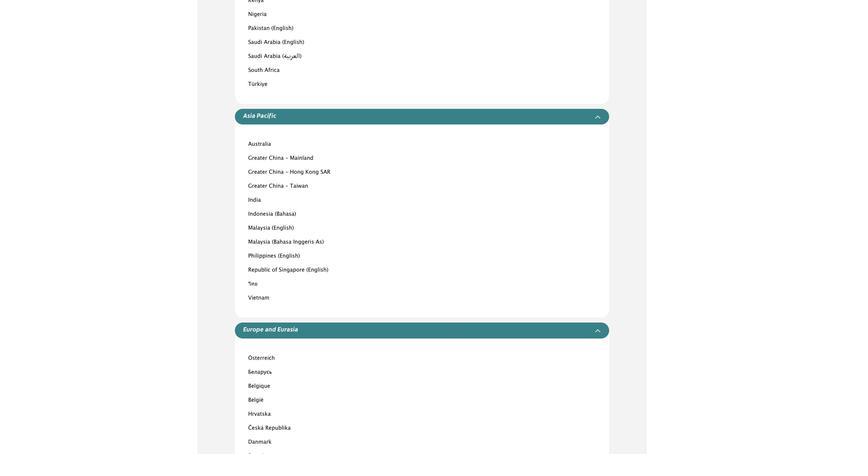 Task type: describe. For each thing, give the bounding box(es) containing it.
greater china - mainland
[[248, 156, 314, 161]]

(english) right singapore
[[307, 268, 329, 273]]

india
[[248, 198, 261, 203]]

danmark link
[[248, 440, 272, 445]]

mainland
[[290, 156, 314, 161]]

belgië link
[[248, 398, 264, 403]]

arabia for (العربية)
[[264, 54, 281, 59]]

south
[[248, 68, 263, 73]]

saudi arabia (العربية)
[[248, 54, 302, 59]]

australia
[[248, 142, 271, 147]]

europe
[[243, 325, 264, 334]]

australia link
[[248, 142, 271, 147]]

indonesia
[[248, 212, 273, 217]]

hrvatska link
[[248, 412, 271, 417]]

ไทย link
[[248, 282, 258, 287]]

south africa link
[[248, 68, 280, 73]]

pacific
[[257, 111, 277, 120]]

greater china - hong kong sar
[[248, 170, 331, 175]]

asia pacific
[[243, 111, 277, 120]]

asia
[[243, 111, 256, 120]]

greater for greater china - hong kong sar
[[248, 170, 268, 175]]

saudi for saudi arabia (العربية)
[[248, 54, 262, 59]]

belgique
[[248, 384, 271, 389]]

eurasia
[[278, 325, 298, 334]]

saudi arabia (english) link
[[248, 40, 305, 45]]

africa
[[265, 68, 280, 73]]

- for taiwan
[[286, 184, 289, 189]]

pakistan (english)
[[248, 26, 294, 31]]

inggeris
[[293, 240, 314, 245]]

greater china - taiwan link
[[248, 184, 308, 189]]

(english) for malaysia (english)
[[272, 226, 294, 231]]

(english) for pakistan (english)
[[272, 26, 294, 31]]

vietnam
[[248, 296, 270, 301]]

česká
[[248, 426, 264, 431]]

saudi arabia (العربية) link
[[248, 54, 302, 59]]

saudi arabia (english)
[[248, 40, 305, 45]]

as)
[[316, 240, 324, 245]]

беларусь link
[[248, 370, 272, 375]]

türkiye link
[[248, 82, 268, 87]]

of
[[272, 268, 278, 273]]

philippines
[[248, 254, 277, 259]]

- for hong
[[286, 170, 289, 175]]

republic
[[248, 268, 271, 273]]

china for taiwan
[[269, 184, 284, 189]]

europe and eurasia button
[[243, 325, 298, 334]]

belgique link
[[248, 384, 271, 389]]

(english) up (العربية)
[[282, 40, 305, 45]]

česká republika
[[248, 426, 291, 431]]

taiwan
[[290, 184, 308, 189]]

and
[[265, 325, 276, 334]]

greater china - taiwan
[[248, 184, 308, 189]]



Task type: vqa. For each thing, say whether or not it's contained in the screenshot.
Europe
yes



Task type: locate. For each thing, give the bounding box(es) containing it.
greater up greater china - taiwan
[[248, 170, 268, 175]]

greater china - mainland link
[[248, 156, 314, 161]]

china for mainland
[[269, 156, 284, 161]]

pakistan (english) link
[[248, 26, 294, 31]]

malaysia (bahasa inggeris as)
[[248, 240, 324, 245]]

philippines (english)
[[248, 254, 300, 259]]

india link
[[248, 198, 261, 203]]

greater china - hong kong sar link
[[248, 170, 331, 175]]

malaysia up philippines
[[248, 240, 270, 245]]

(العربية)
[[282, 54, 302, 59]]

saudi
[[248, 40, 262, 45], [248, 54, 262, 59]]

saudi up south
[[248, 54, 262, 59]]

singapore
[[279, 268, 305, 273]]

1 arabia from the top
[[264, 40, 281, 45]]

0 vertical spatial saudi
[[248, 40, 262, 45]]

0 vertical spatial china
[[269, 156, 284, 161]]

(english) up (bahasa
[[272, 226, 294, 231]]

1 vertical spatial greater
[[248, 170, 268, 175]]

arabia down the pakistan (english) link
[[264, 40, 281, 45]]

south africa
[[248, 68, 280, 73]]

malaysia (bahasa inggeris as) link
[[248, 240, 324, 245]]

- for mainland
[[286, 156, 289, 161]]

malaysia for malaysia (english)
[[248, 226, 270, 231]]

2 saudi from the top
[[248, 54, 262, 59]]

1 vertical spatial malaysia
[[248, 240, 270, 245]]

1 vertical spatial china
[[269, 170, 284, 175]]

pakistan
[[248, 26, 270, 31]]

china for hong
[[269, 170, 284, 175]]

arabia
[[264, 40, 281, 45], [264, 54, 281, 59]]

belgië
[[248, 398, 264, 403]]

1 vertical spatial -
[[286, 170, 289, 175]]

china
[[269, 156, 284, 161], [269, 170, 284, 175], [269, 184, 284, 189]]

3 china from the top
[[269, 184, 284, 189]]

republic of singapore (english) link
[[248, 268, 329, 273]]

- left hong
[[286, 170, 289, 175]]

republic of singapore (english)
[[248, 268, 329, 273]]

türkiye
[[248, 82, 268, 87]]

danmark
[[248, 440, 272, 445]]

nigeria
[[248, 12, 267, 17]]

2 greater from the top
[[248, 170, 268, 175]]

indonesia (bahasa)
[[248, 212, 296, 217]]

1 malaysia from the top
[[248, 226, 270, 231]]

malaysia down indonesia
[[248, 226, 270, 231]]

hrvatska
[[248, 412, 271, 417]]

2 - from the top
[[286, 170, 289, 175]]

arabia up 'africa'
[[264, 54, 281, 59]]

greater for greater china - taiwan
[[248, 184, 268, 189]]

2 vertical spatial china
[[269, 184, 284, 189]]

malaysia (english) link
[[248, 226, 294, 231]]

österreich
[[248, 356, 275, 361]]

(english) up saudi arabia (english)
[[272, 26, 294, 31]]

1 vertical spatial saudi
[[248, 54, 262, 59]]

3 greater from the top
[[248, 184, 268, 189]]

malaysia
[[248, 226, 270, 231], [248, 240, 270, 245]]

-
[[286, 156, 289, 161], [286, 170, 289, 175], [286, 184, 289, 189]]

3 - from the top
[[286, 184, 289, 189]]

malaysia (english)
[[248, 226, 294, 231]]

saudi down pakistan on the left
[[248, 40, 262, 45]]

1 saudi from the top
[[248, 40, 262, 45]]

vietnam link
[[248, 296, 270, 301]]

malaysia for malaysia (bahasa inggeris as)
[[248, 240, 270, 245]]

indonesia (bahasa) link
[[248, 212, 296, 217]]

österreich link
[[248, 356, 275, 361]]

(english) up republic of singapore (english) "link"
[[278, 254, 300, 259]]

republika
[[266, 426, 291, 431]]

беларусь
[[248, 370, 272, 375]]

greater for greater china - mainland
[[248, 156, 268, 161]]

(bahasa)
[[275, 212, 296, 217]]

2 vertical spatial greater
[[248, 184, 268, 189]]

hong
[[290, 170, 304, 175]]

saudi for saudi arabia (english)
[[248, 40, 262, 45]]

europe and eurasia
[[243, 325, 298, 334]]

asia pacific button
[[243, 111, 277, 120]]

greater up the india link
[[248, 184, 268, 189]]

- up 'greater china - hong kong sar'
[[286, 156, 289, 161]]

philippines (english) link
[[248, 254, 300, 259]]

(bahasa
[[272, 240, 292, 245]]

greater down australia link
[[248, 156, 268, 161]]

ไทย
[[248, 282, 258, 287]]

2 china from the top
[[269, 170, 284, 175]]

česká republika link
[[248, 426, 291, 431]]

0 vertical spatial greater
[[248, 156, 268, 161]]

nigeria link
[[248, 12, 267, 17]]

1 - from the top
[[286, 156, 289, 161]]

0 vertical spatial -
[[286, 156, 289, 161]]

2 arabia from the top
[[264, 54, 281, 59]]

0 vertical spatial arabia
[[264, 40, 281, 45]]

2 malaysia from the top
[[248, 240, 270, 245]]

sar
[[321, 170, 331, 175]]

1 china from the top
[[269, 156, 284, 161]]

greater
[[248, 156, 268, 161], [248, 170, 268, 175], [248, 184, 268, 189]]

0 vertical spatial malaysia
[[248, 226, 270, 231]]

(english) for philippines (english)
[[278, 254, 300, 259]]

(english)
[[272, 26, 294, 31], [282, 40, 305, 45], [272, 226, 294, 231], [278, 254, 300, 259], [307, 268, 329, 273]]

2 vertical spatial -
[[286, 184, 289, 189]]

kong
[[306, 170, 319, 175]]

china down 'greater china - hong kong sar'
[[269, 184, 284, 189]]

- left taiwan
[[286, 184, 289, 189]]

1 greater from the top
[[248, 156, 268, 161]]

china up greater china - taiwan link
[[269, 170, 284, 175]]

arabia for (english)
[[264, 40, 281, 45]]

1 vertical spatial arabia
[[264, 54, 281, 59]]

china up 'greater china - hong kong sar'
[[269, 156, 284, 161]]



